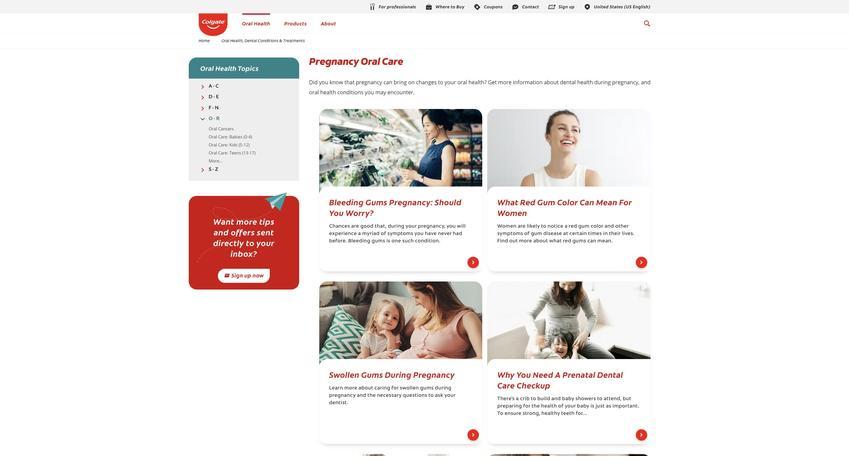 Task type: vqa. For each thing, say whether or not it's contained in the screenshot.
the rightmost Health
yes



Task type: locate. For each thing, give the bounding box(es) containing it.
gums down certain
[[573, 239, 586, 244]]

cancers
[[218, 126, 234, 132]]

there's
[[498, 397, 515, 402]]

more...
[[209, 158, 223, 164]]

1 horizontal spatial can
[[588, 239, 597, 244]]

0 horizontal spatial can
[[384, 79, 393, 86]]

good
[[361, 224, 374, 229]]

your up "teeth"
[[565, 405, 576, 410]]

1 horizontal spatial gum
[[579, 224, 590, 229]]

- right s
[[213, 167, 214, 172]]

women up find
[[498, 224, 517, 229]]

1 horizontal spatial a
[[516, 397, 519, 402]]

and inside the learn more about caring for swollen gums during pregnancy and the necessary questions to ask your dentist.
[[357, 394, 366, 399]]

a down good
[[358, 232, 361, 237]]

pregnancy, inside chances are good that, during your pregnancy, you will experience a myriad of symptoms you have never had before. bleeding gums is one such condition.
[[418, 224, 446, 229]]

health up healthy
[[541, 405, 557, 410]]

0 vertical spatial you
[[329, 207, 344, 218]]

1 vertical spatial gums
[[361, 369, 383, 380]]

oral up "a - c"
[[200, 64, 214, 73]]

build
[[538, 397, 550, 402]]

0 vertical spatial gum
[[579, 224, 590, 229]]

health inside popup button
[[216, 64, 237, 73]]

are
[[351, 224, 359, 229], [518, 224, 526, 229]]

care inside why you need a prenatal dental care checkup
[[498, 380, 515, 391]]

gums for bleeding
[[366, 197, 388, 208]]

about
[[544, 79, 559, 86], [534, 239, 548, 244], [359, 386, 373, 391]]

oral cancers oral care: babies (0-4) oral care: kids (5-12) oral care: teens (13-17) more...
[[209, 126, 256, 164]]

1 horizontal spatial is
[[591, 405, 595, 410]]

your up such on the left
[[406, 224, 417, 229]]

oral care: babies (0-4) link
[[209, 134, 252, 140]]

0 horizontal spatial health
[[320, 89, 336, 96]]

to
[[438, 79, 443, 86], [541, 224, 547, 229], [246, 237, 255, 249], [429, 394, 434, 399], [531, 397, 536, 402], [598, 397, 603, 402]]

0 vertical spatial during
[[595, 79, 611, 86]]

1 horizontal spatial oral
[[458, 79, 467, 86]]

a - c
[[209, 84, 219, 89]]

products button
[[284, 20, 307, 27]]

of up "teeth"
[[559, 405, 564, 410]]

women up likely
[[498, 207, 527, 218]]

1 vertical spatial is
[[591, 405, 595, 410]]

1 vertical spatial can
[[588, 239, 597, 244]]

about left caring
[[359, 386, 373, 391]]

for inside the learn more about caring for swollen gums during pregnancy and the necessary questions to ask your dentist.
[[392, 386, 399, 391]]

and inside did you know that pregnancy can bring on changes to your oral health? get more information about dental health during pregnancy, and oral health conditions you may encounter.
[[641, 79, 651, 86]]

gums
[[372, 239, 385, 244], [573, 239, 586, 244], [420, 386, 434, 391]]

health?
[[469, 79, 487, 86]]

dental up attend,
[[598, 369, 623, 380]]

1 women from the top
[[498, 207, 527, 218]]

pregnancy
[[356, 79, 382, 86], [329, 394, 356, 399]]

to left the 'sent'
[[246, 237, 255, 249]]

your inside there's a crib to build and baby showers to attend, but preparing for the health of your baby is just as important. to ensure strong, healthy teeth for...
[[565, 405, 576, 410]]

such
[[403, 239, 414, 244]]

healthy
[[542, 412, 560, 417]]

why you need a prenatal dental care checkup
[[498, 369, 623, 391]]

1 horizontal spatial dental
[[598, 369, 623, 380]]

0 horizontal spatial care
[[382, 55, 403, 68]]

1 vertical spatial care:
[[218, 142, 228, 148]]

about left dental
[[544, 79, 559, 86]]

f - n
[[209, 106, 219, 111]]

more right learn
[[345, 386, 357, 391]]

questions
[[403, 394, 427, 399]]

1 horizontal spatial of
[[525, 232, 530, 237]]

a inside "dropdown button"
[[209, 84, 212, 89]]

care up bring
[[382, 55, 403, 68]]

2 vertical spatial health
[[541, 405, 557, 410]]

can down times
[[588, 239, 597, 244]]

1 horizontal spatial pregnancy
[[414, 369, 455, 380]]

paper airplane image
[[197, 190, 291, 269]]

0 vertical spatial pregnancy,
[[612, 79, 640, 86]]

is left one
[[387, 239, 391, 244]]

health down know
[[320, 89, 336, 96]]

1 vertical spatial baby
[[577, 405, 590, 410]]

you up chances at the left of page
[[329, 207, 344, 218]]

0 vertical spatial dental
[[245, 38, 257, 43]]

oral up more...
[[209, 142, 217, 148]]

0 vertical spatial the
[[368, 394, 376, 399]]

s - z
[[209, 167, 218, 172]]

for up necessary
[[392, 386, 399, 391]]

1 vertical spatial care
[[498, 380, 515, 391]]

is left just
[[591, 405, 595, 410]]

gums inside bleeding gums pregnancy: should you worry?
[[366, 197, 388, 208]]

to inside women are likely to notice a red gum color and other symptoms of gum disease at certain times in their lives. find out more about what red gums can mean.
[[541, 224, 547, 229]]

pregnancy
[[309, 55, 359, 68], [414, 369, 455, 380]]

chances
[[329, 224, 350, 229]]

baby up for...
[[577, 405, 590, 410]]

before.
[[329, 239, 347, 244]]

encounter.
[[388, 89, 415, 96]]

- left "r"
[[214, 116, 215, 121]]

you right why
[[517, 369, 531, 380]]

baby up "teeth"
[[562, 397, 575, 402]]

0 vertical spatial a
[[565, 224, 568, 229]]

one
[[392, 239, 401, 244]]

0 horizontal spatial gums
[[372, 239, 385, 244]]

2 symptoms from the left
[[498, 232, 523, 237]]

health up oral health, dental conditions & treatments
[[254, 20, 270, 27]]

0 vertical spatial health
[[578, 79, 593, 86]]

n
[[215, 106, 219, 111]]

your inside the learn more about caring for swollen gums during pregnancy and the necessary questions to ask your dentist.
[[445, 394, 456, 399]]

certain
[[570, 232, 587, 237]]

red up certain
[[569, 224, 577, 229]]

1 horizontal spatial pregnancy
[[356, 79, 382, 86]]

1 horizontal spatial are
[[518, 224, 526, 229]]

1 horizontal spatial gums
[[420, 386, 434, 391]]

gum down likely
[[531, 232, 542, 237]]

1 horizontal spatial the
[[532, 405, 540, 410]]

more... link
[[209, 158, 223, 164]]

babies
[[229, 134, 243, 140]]

0 horizontal spatial pregnancy
[[309, 55, 359, 68]]

1 horizontal spatial for
[[524, 405, 531, 410]]

- for s
[[213, 167, 214, 172]]

checkup
[[517, 380, 551, 391]]

gums down myriad
[[372, 239, 385, 244]]

your down tips
[[257, 237, 275, 249]]

r
[[216, 116, 220, 121]]

2 vertical spatial about
[[359, 386, 373, 391]]

0 horizontal spatial symptoms
[[388, 232, 413, 237]]

1 horizontal spatial during
[[435, 386, 452, 391]]

o - r
[[209, 116, 220, 121]]

2 women from the top
[[498, 224, 517, 229]]

1 vertical spatial women
[[498, 224, 517, 229]]

gum up certain
[[579, 224, 590, 229]]

can left bring
[[384, 79, 393, 86]]

health,
[[230, 38, 244, 43]]

1 vertical spatial during
[[388, 224, 405, 229]]

important.
[[613, 405, 640, 410]]

0 horizontal spatial a
[[358, 232, 361, 237]]

0 horizontal spatial pregnancy,
[[418, 224, 446, 229]]

0 vertical spatial care
[[382, 55, 403, 68]]

for
[[392, 386, 399, 391], [524, 405, 531, 410]]

the inside the learn more about caring for swollen gums during pregnancy and the necessary questions to ask your dentist.
[[368, 394, 376, 399]]

can inside women are likely to notice a red gum color and other symptoms of gum disease at certain times in their lives. find out more about what red gums can mean.
[[588, 239, 597, 244]]

0 vertical spatial about
[[544, 79, 559, 86]]

a right need
[[555, 369, 561, 380]]

bleeding gums pregnancy: should you worry?
[[329, 197, 462, 218]]

pregnancy up may
[[356, 79, 382, 86]]

on
[[408, 79, 415, 86]]

oral up may
[[361, 55, 380, 68]]

1 are from the left
[[351, 224, 359, 229]]

bleeding up chances at the left of page
[[329, 197, 364, 208]]

oral
[[458, 79, 467, 86], [309, 89, 319, 96]]

are inside women are likely to notice a red gum color and other symptoms of gum disease at certain times in their lives. find out more about what red gums can mean.
[[518, 224, 526, 229]]

None search field
[[644, 17, 651, 30]]

oral up more... link
[[209, 150, 217, 156]]

as
[[606, 405, 612, 410]]

1 horizontal spatial care
[[498, 380, 515, 391]]

0 horizontal spatial for
[[392, 386, 399, 391]]

colgate® logo image
[[199, 13, 228, 36]]

pregnancy:
[[389, 197, 433, 208]]

2 care: from the top
[[218, 142, 228, 148]]

0 vertical spatial health
[[254, 20, 270, 27]]

of inside chances are good that, during your pregnancy, you will experience a myriad of symptoms you have never had before. bleeding gums is one such condition.
[[381, 232, 386, 237]]

a inside there's a crib to build and baby showers to attend, but preparing for the health of your baby is just as important. to ensure strong, healthy teeth for...
[[516, 397, 519, 402]]

and inside women are likely to notice a red gum color and other symptoms of gum disease at certain times in their lives. find out more about what red gums can mean.
[[605, 224, 614, 229]]

oral inside oral health topics popup button
[[200, 64, 214, 73]]

is inside there's a crib to build and baby showers to attend, but preparing for the health of your baby is just as important. to ensure strong, healthy teeth for...
[[591, 405, 595, 410]]

the down caring
[[368, 394, 376, 399]]

0 horizontal spatial during
[[388, 224, 405, 229]]

symptoms up one
[[388, 232, 413, 237]]

2 vertical spatial during
[[435, 386, 452, 391]]

1 vertical spatial health
[[216, 64, 237, 73]]

experience
[[329, 232, 357, 237]]

1 care: from the top
[[218, 134, 228, 140]]

during inside chances are good that, during your pregnancy, you will experience a myriad of symptoms you have never had before. bleeding gums is one such condition.
[[388, 224, 405, 229]]

0 vertical spatial care:
[[218, 134, 228, 140]]

1 horizontal spatial health
[[254, 20, 270, 27]]

0 horizontal spatial the
[[368, 394, 376, 399]]

sent
[[257, 227, 274, 238]]

and
[[641, 79, 651, 86], [605, 224, 614, 229], [214, 227, 229, 238], [357, 394, 366, 399], [552, 397, 561, 402]]

2 horizontal spatial of
[[559, 405, 564, 410]]

likely
[[527, 224, 540, 229]]

pregnancy up dentist.
[[329, 394, 356, 399]]

0 vertical spatial bleeding
[[329, 197, 364, 208]]

health right dental
[[578, 79, 593, 86]]

0 vertical spatial women
[[498, 207, 527, 218]]

1 vertical spatial the
[[532, 405, 540, 410]]

1 vertical spatial about
[[534, 239, 548, 244]]

health for oral health
[[254, 20, 270, 27]]

2 vertical spatial care:
[[218, 150, 228, 156]]

red down at
[[563, 239, 572, 244]]

treatments
[[283, 38, 305, 43]]

- left e
[[214, 95, 215, 100]]

of inside women are likely to notice a red gum color and other symptoms of gum disease at certain times in their lives. find out more about what red gums can mean.
[[525, 232, 530, 237]]

gums up questions
[[420, 386, 434, 391]]

1 vertical spatial you
[[517, 369, 531, 380]]

sign up now link
[[218, 269, 270, 283]]

more inside did you know that pregnancy can bring on changes to your oral health? get more information about dental health during pregnancy, and oral health conditions you may encounter.
[[498, 79, 512, 86]]

0 horizontal spatial dental
[[245, 38, 257, 43]]

have
[[425, 232, 437, 237]]

of down likely
[[525, 232, 530, 237]]

pregnancy up know
[[309, 55, 359, 68]]

1 horizontal spatial you
[[517, 369, 531, 380]]

your right ask
[[445, 394, 456, 399]]

0 horizontal spatial oral
[[309, 89, 319, 96]]

more inside the learn more about caring for swollen gums during pregnancy and the necessary questions to ask your dentist.
[[345, 386, 357, 391]]

for down crib
[[524, 405, 531, 410]]

dental
[[560, 79, 576, 86]]

s - z button
[[189, 167, 299, 173]]

0 horizontal spatial health
[[216, 64, 237, 73]]

more right out
[[519, 239, 532, 244]]

you left may
[[365, 89, 374, 96]]

1 vertical spatial a
[[555, 369, 561, 380]]

1 horizontal spatial health
[[541, 405, 557, 410]]

gums up caring
[[361, 369, 383, 380]]

coupons icon image
[[474, 3, 482, 11]]

caring
[[375, 386, 390, 391]]

bring
[[394, 79, 407, 86]]

- inside "dropdown button"
[[213, 84, 215, 89]]

a left crib
[[516, 397, 519, 402]]

0 vertical spatial pregnancy
[[356, 79, 382, 86]]

are left good
[[351, 224, 359, 229]]

baby
[[562, 397, 575, 402], [577, 405, 590, 410]]

1 horizontal spatial pregnancy,
[[612, 79, 640, 86]]

1 vertical spatial pregnancy
[[329, 394, 356, 399]]

are left likely
[[518, 224, 526, 229]]

more left tips
[[236, 216, 257, 227]]

a left c
[[209, 84, 212, 89]]

a up at
[[565, 224, 568, 229]]

you right did
[[319, 79, 328, 86]]

just
[[596, 405, 605, 410]]

1 horizontal spatial symptoms
[[498, 232, 523, 237]]

health inside there's a crib to build and baby showers to attend, but preparing for the health of your baby is just as important. to ensure strong, healthy teeth for...
[[541, 405, 557, 410]]

to right crib
[[531, 397, 536, 402]]

care: down oral care: kids (5-12) "link"
[[218, 150, 228, 156]]

1 horizontal spatial a
[[555, 369, 561, 380]]

your right changes
[[445, 79, 456, 86]]

get
[[488, 79, 497, 86]]

oral health
[[242, 20, 270, 27]]

gums
[[366, 197, 388, 208], [361, 369, 383, 380]]

women are likely to notice a red gum color and other symptoms of gum disease at certain times in their lives. find out more about what red gums can mean.
[[498, 224, 635, 244]]

to right changes
[[438, 79, 443, 86]]

lives.
[[622, 232, 635, 237]]

to left ask
[[429, 394, 434, 399]]

0 horizontal spatial you
[[329, 207, 344, 218]]

of inside there's a crib to build and baby showers to attend, but preparing for the health of your baby is just as important. to ensure strong, healthy teeth for...
[[559, 405, 564, 410]]

about inside the learn more about caring for swollen gums during pregnancy and the necessary questions to ask your dentist.
[[359, 386, 373, 391]]

0 horizontal spatial are
[[351, 224, 359, 229]]

your
[[445, 79, 456, 86], [406, 224, 417, 229], [257, 237, 275, 249], [445, 394, 456, 399], [565, 405, 576, 410]]

a inside why you need a prenatal dental care checkup
[[555, 369, 561, 380]]

1 vertical spatial oral
[[309, 89, 319, 96]]

oral down did
[[309, 89, 319, 96]]

1 vertical spatial bleeding
[[348, 239, 371, 244]]

1 vertical spatial pregnancy,
[[418, 224, 446, 229]]

about down disease on the right
[[534, 239, 548, 244]]

the
[[368, 394, 376, 399], [532, 405, 540, 410]]

care: down oral cancers link at top
[[218, 134, 228, 140]]

mean
[[597, 197, 618, 208]]

gums up that,
[[366, 197, 388, 208]]

1 vertical spatial dental
[[598, 369, 623, 380]]

0 vertical spatial baby
[[562, 397, 575, 402]]

0 vertical spatial a
[[209, 84, 212, 89]]

you inside why you need a prenatal dental care checkup
[[517, 369, 531, 380]]

of
[[381, 232, 386, 237], [525, 232, 530, 237], [559, 405, 564, 410]]

0 horizontal spatial of
[[381, 232, 386, 237]]

you
[[319, 79, 328, 86], [365, 89, 374, 96], [447, 224, 456, 229], [415, 232, 424, 237]]

2 horizontal spatial a
[[565, 224, 568, 229]]

0 vertical spatial is
[[387, 239, 391, 244]]

1 symptoms from the left
[[388, 232, 413, 237]]

0 horizontal spatial is
[[387, 239, 391, 244]]

are inside chances are good that, during your pregnancy, you will experience a myriad of symptoms you have never had before. bleeding gums is one such condition.
[[351, 224, 359, 229]]

more
[[498, 79, 512, 86], [236, 216, 257, 227], [519, 239, 532, 244], [345, 386, 357, 391]]

women inside what red gum color can mean for women
[[498, 207, 527, 218]]

need
[[533, 369, 554, 380]]

that
[[345, 79, 355, 86]]

health up c
[[216, 64, 237, 73]]

more inside women are likely to notice a red gum color and other symptoms of gum disease at certain times in their lives. find out more about what red gums can mean.
[[519, 239, 532, 244]]

of down that,
[[381, 232, 386, 237]]

oral left health?
[[458, 79, 467, 86]]

pregnancy, inside did you know that pregnancy can bring on changes to your oral health? get more information about dental health during pregnancy, and oral health conditions you may encounter.
[[612, 79, 640, 86]]

teeth
[[562, 412, 575, 417]]

1 vertical spatial a
[[358, 232, 361, 237]]

4)
[[249, 134, 252, 140]]

more right get
[[498, 79, 512, 86]]

- right f
[[212, 106, 214, 111]]

the up the "strong,"
[[532, 405, 540, 410]]

symptoms up out
[[498, 232, 523, 237]]

up
[[245, 272, 251, 279]]

f
[[209, 106, 211, 111]]

care:
[[218, 134, 228, 140], [218, 142, 228, 148], [218, 150, 228, 156]]

to right likely
[[541, 224, 547, 229]]

you up condition.
[[415, 232, 424, 237]]

- left c
[[213, 84, 215, 89]]

0 horizontal spatial pregnancy
[[329, 394, 356, 399]]

symptoms inside women are likely to notice a red gum color and other symptoms of gum disease at certain times in their lives. find out more about what red gums can mean.
[[498, 232, 523, 237]]

learn
[[329, 386, 343, 391]]

dental
[[245, 38, 257, 43], [598, 369, 623, 380]]

2 are from the left
[[518, 224, 526, 229]]

0 vertical spatial gums
[[366, 197, 388, 208]]

0 vertical spatial can
[[384, 79, 393, 86]]

can
[[384, 79, 393, 86], [588, 239, 597, 244]]

0 horizontal spatial baby
[[562, 397, 575, 402]]

bleeding down myriad
[[348, 239, 371, 244]]

2 horizontal spatial gums
[[573, 239, 586, 244]]

pregnancy up ask
[[414, 369, 455, 380]]

1 vertical spatial gum
[[531, 232, 542, 237]]

dental right health,
[[245, 38, 257, 43]]

oral down oral cancers link at top
[[209, 134, 217, 140]]

1 horizontal spatial baby
[[577, 405, 590, 410]]

swollen
[[400, 386, 419, 391]]

are for bleeding
[[351, 224, 359, 229]]

care up the there's
[[498, 380, 515, 391]]

0 vertical spatial for
[[392, 386, 399, 391]]

2 vertical spatial a
[[516, 397, 519, 402]]

2 horizontal spatial during
[[595, 79, 611, 86]]

care: left 'kids'
[[218, 142, 228, 148]]



Task type: describe. For each thing, give the bounding box(es) containing it.
women inside women are likely to notice a red gum color and other symptoms of gum disease at certain times in their lives. find out more about what red gums can mean.
[[498, 224, 517, 229]]

1 vertical spatial pregnancy
[[414, 369, 455, 380]]

learn more about caring for swollen gums during pregnancy and the necessary questions to ask your dentist.
[[329, 386, 456, 406]]

of for red
[[525, 232, 530, 237]]

necessary
[[377, 394, 402, 399]]

what red gum color can mean for women
[[498, 197, 632, 218]]

e
[[216, 95, 219, 100]]

0 vertical spatial oral
[[458, 79, 467, 86]]

know
[[330, 79, 343, 86]]

that,
[[375, 224, 387, 229]]

to inside did you know that pregnancy can bring on changes to your oral health? get more information about dental health during pregnancy, and oral health conditions you may encounter.
[[438, 79, 443, 86]]

at
[[564, 232, 569, 237]]

oral care: teens (13-17) link
[[209, 150, 256, 156]]

preparing
[[498, 405, 522, 410]]

o - r menu
[[189, 125, 299, 165]]

teens
[[229, 150, 241, 156]]

pregnancy oral care
[[309, 55, 403, 68]]

offers
[[231, 227, 255, 238]]

home
[[199, 38, 210, 43]]

bleeding inside chances are good that, during your pregnancy, you will experience a myriad of symptoms you have never had before. bleeding gums is one such condition.
[[348, 239, 371, 244]]

for
[[620, 197, 632, 208]]

1 vertical spatial red
[[563, 239, 572, 244]]

health for oral health topics
[[216, 64, 237, 73]]

color
[[591, 224, 604, 229]]

pregnancy inside did you know that pregnancy can bring on changes to your oral health? get more information about dental health during pregnancy, and oral health conditions you may encounter.
[[356, 79, 382, 86]]

had
[[453, 232, 463, 237]]

notice
[[548, 224, 564, 229]]

where to buy icon image
[[425, 3, 433, 11]]

about button
[[321, 20, 336, 27]]

pregnancy inside the learn more about caring for swollen gums during pregnancy and the necessary questions to ask your dentist.
[[329, 394, 356, 399]]

mean.
[[598, 239, 613, 244]]

your inside did you know that pregnancy can bring on changes to your oral health? get more information about dental health during pregnancy, and oral health conditions you may encounter.
[[445, 79, 456, 86]]

(0-
[[244, 134, 249, 140]]

color
[[558, 197, 578, 208]]

should
[[435, 197, 462, 208]]

gums inside women are likely to notice a red gum color and other symptoms of gum disease at certain times in their lives. find out more about what red gums can mean.
[[573, 239, 586, 244]]

why
[[498, 369, 515, 380]]

never
[[438, 232, 452, 237]]

to inside the learn more about caring for swollen gums during pregnancy and the necessary questions to ask your dentist.
[[429, 394, 434, 399]]

- for o
[[214, 116, 215, 121]]

swollen
[[329, 369, 360, 380]]

your inside chances are good that, during your pregnancy, you will experience a myriad of symptoms you have never had before. bleeding gums is one such condition.
[[406, 224, 417, 229]]

you up 'never'
[[447, 224, 456, 229]]

dentist.
[[329, 401, 348, 406]]

1 vertical spatial health
[[320, 89, 336, 96]]

want more tips and offers sent directly to your inbox?
[[213, 216, 275, 259]]

f - n button
[[189, 105, 299, 111]]

information
[[513, 79, 543, 86]]

to up just
[[598, 397, 603, 402]]

to inside the want more tips and offers sent directly to your inbox?
[[246, 237, 255, 249]]

0 vertical spatial pregnancy
[[309, 55, 359, 68]]

out
[[510, 239, 518, 244]]

what
[[498, 197, 519, 208]]

can
[[580, 197, 595, 208]]

about inside did you know that pregnancy can bring on changes to your oral health? get more information about dental health during pregnancy, and oral health conditions you may encounter.
[[544, 79, 559, 86]]

attend,
[[604, 397, 622, 402]]

- for f
[[212, 106, 214, 111]]

dental inside why you need a prenatal dental care checkup
[[598, 369, 623, 380]]

strong,
[[523, 412, 541, 417]]

oral left health,
[[222, 38, 229, 43]]

times
[[588, 232, 602, 237]]

products
[[284, 20, 307, 27]]

oral health topics
[[200, 64, 259, 73]]

gum
[[538, 197, 556, 208]]

about inside women are likely to notice a red gum color and other symptoms of gum disease at certain times in their lives. find out more about what red gums can mean.
[[534, 239, 548, 244]]

0 horizontal spatial gum
[[531, 232, 542, 237]]

worry?
[[346, 207, 374, 218]]

and inside there's a crib to build and baby showers to attend, but preparing for the health of your baby is just as important. to ensure strong, healthy teeth for...
[[552, 397, 561, 402]]

about
[[321, 20, 336, 27]]

contact icon image
[[512, 3, 520, 11]]

but
[[623, 397, 632, 402]]

crib
[[520, 397, 530, 402]]

3 care: from the top
[[218, 150, 228, 156]]

chances are good that, during your pregnancy, you will experience a myriad of symptoms you have never had before. bleeding gums is one such condition.
[[329, 224, 466, 244]]

conditions
[[258, 38, 279, 43]]

oral health, dental conditions & treatments link
[[217, 38, 309, 43]]

during inside did you know that pregnancy can bring on changes to your oral health? get more information about dental health during pregnancy, and oral health conditions you may encounter.
[[595, 79, 611, 86]]

kids
[[229, 142, 238, 148]]

the inside there's a crib to build and baby showers to attend, but preparing for the health of your baby is just as important. to ensure strong, healthy teeth for...
[[532, 405, 540, 410]]

is inside chances are good that, during your pregnancy, you will experience a myriad of symptoms you have never had before. bleeding gums is one such condition.
[[387, 239, 391, 244]]

12)
[[244, 142, 250, 148]]

location icon image
[[584, 3, 592, 11]]

myriad
[[362, 232, 380, 237]]

bleeding inside bleeding gums pregnancy: should you worry?
[[329, 197, 364, 208]]

(13-
[[242, 150, 250, 156]]

during inside the learn more about caring for swollen gums during pregnancy and the necessary questions to ask your dentist.
[[435, 386, 452, 391]]

can inside did you know that pregnancy can bring on changes to your oral health? get more information about dental health during pregnancy, and oral health conditions you may encounter.
[[384, 79, 393, 86]]

gums for swollen
[[361, 369, 383, 380]]

a inside chances are good that, during your pregnancy, you will experience a myriad of symptoms you have never had before. bleeding gums is one such condition.
[[358, 232, 361, 237]]

topics
[[238, 64, 259, 73]]

in
[[604, 232, 608, 237]]

oral health, dental conditions & treatments
[[222, 38, 305, 43]]

gums inside chances are good that, during your pregnancy, you will experience a myriad of symptoms you have never had before. bleeding gums is one such condition.
[[372, 239, 385, 244]]

of for gums
[[381, 232, 386, 237]]

oral up health,
[[242, 20, 253, 27]]

d - e button
[[189, 95, 299, 100]]

for...
[[576, 412, 587, 417]]

want
[[213, 216, 234, 227]]

17)
[[250, 150, 256, 156]]

oral down o - r
[[209, 126, 217, 132]]

- for a
[[213, 84, 215, 89]]

a inside women are likely to notice a red gum color and other symptoms of gum disease at certain times in their lives. find out more about what red gums can mean.
[[565, 224, 568, 229]]

are for what
[[518, 224, 526, 229]]

inbox?
[[231, 248, 257, 259]]

other
[[616, 224, 629, 229]]

symptoms inside chances are good that, during your pregnancy, you will experience a myriad of symptoms you have never had before. bleeding gums is one such condition.
[[388, 232, 413, 237]]

- for d
[[214, 95, 215, 100]]

sign
[[232, 272, 243, 279]]

prenatal
[[563, 369, 596, 380]]

and inside the want more tips and offers sent directly to your inbox?
[[214, 227, 229, 238]]

sign up icon image
[[548, 3, 556, 11]]

a - c button
[[189, 84, 299, 89]]

gums inside the learn more about caring for swollen gums during pregnancy and the necessary questions to ask your dentist.
[[420, 386, 434, 391]]

condition.
[[415, 239, 441, 244]]

ensure
[[505, 412, 522, 417]]

changes
[[416, 79, 437, 86]]

0 vertical spatial red
[[569, 224, 577, 229]]

more inside the want more tips and offers sent directly to your inbox?
[[236, 216, 257, 227]]

for professionals icon image
[[368, 3, 376, 11]]

&
[[279, 38, 282, 43]]

o - r button
[[189, 116, 299, 122]]

your inside the want more tips and offers sent directly to your inbox?
[[257, 237, 275, 249]]

2 horizontal spatial health
[[578, 79, 593, 86]]

z
[[215, 167, 218, 172]]

you inside bleeding gums pregnancy: should you worry?
[[329, 207, 344, 218]]

d
[[209, 95, 212, 100]]

for inside there's a crib to build and baby showers to attend, but preparing for the health of your baby is just as important. to ensure strong, healthy teeth for...
[[524, 405, 531, 410]]

disease
[[544, 232, 562, 237]]

will
[[457, 224, 466, 229]]

did you know that pregnancy can bring on changes to your oral health? get more information about dental health during pregnancy, and oral health conditions you may encounter.
[[309, 79, 651, 96]]

sign up now
[[232, 272, 264, 279]]

what
[[550, 239, 562, 244]]



